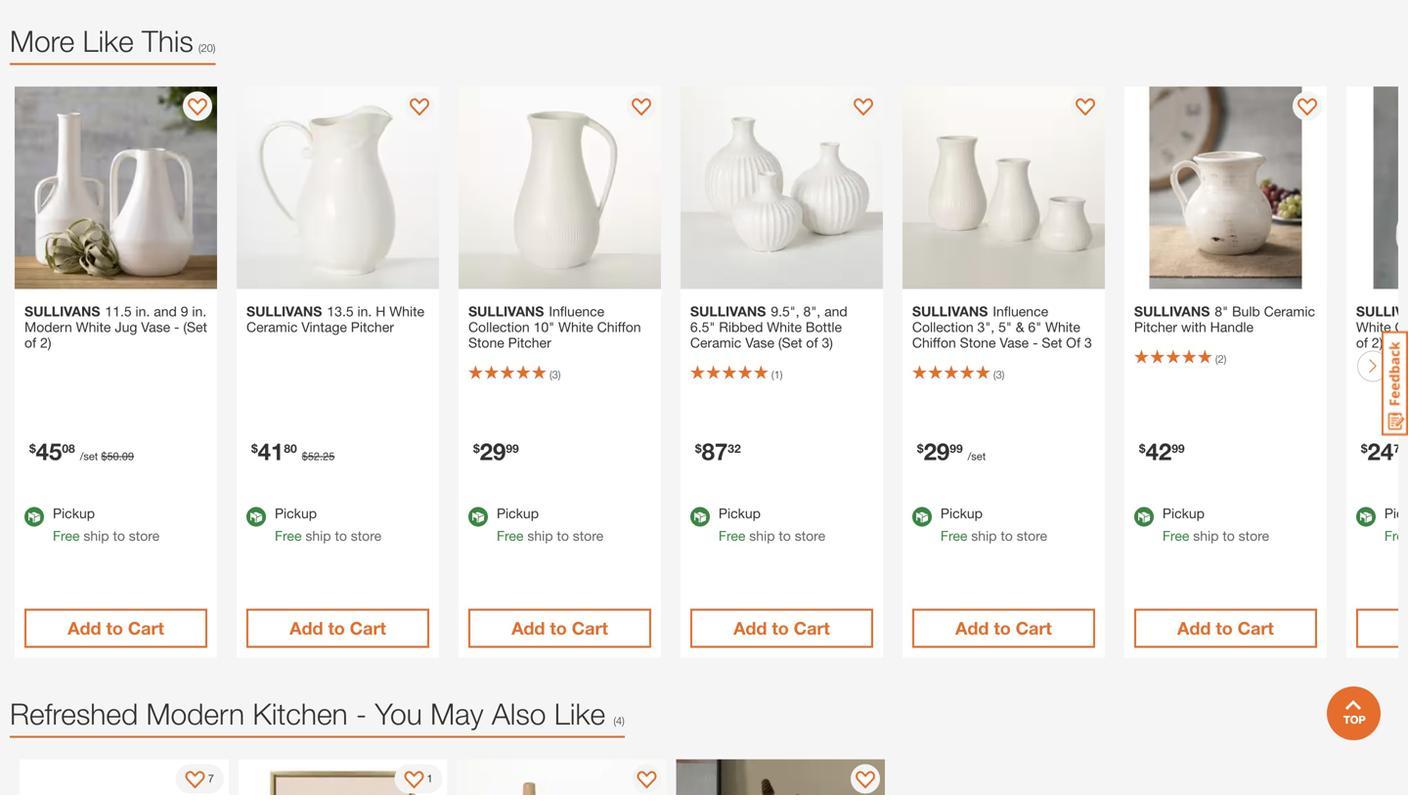 Task type: vqa. For each thing, say whether or not it's contained in the screenshot.
the simple
no



Task type: locate. For each thing, give the bounding box(es) containing it.
3 / 4 group
[[457, 759, 666, 795]]

store for 29
[[573, 528, 604, 544]]

add to cart
[[68, 618, 164, 639], [290, 618, 386, 639], [512, 618, 608, 639], [734, 618, 830, 639], [956, 618, 1052, 639], [1178, 618, 1274, 639]]

$ 41 80 $ 52 . 25
[[251, 437, 335, 465]]

add to cart inside 4 / 20 group
[[734, 618, 830, 639]]

11.5 in. and 9 in. modern white jug vase - (set of 2)
[[24, 303, 207, 351]]

pickup free ship to store down $ 42 99
[[1163, 505, 1270, 544]]

0 horizontal spatial (set
[[183, 319, 207, 335]]

white right 6" at top
[[1046, 319, 1081, 335]]

6 free from the left
[[1163, 528, 1190, 544]]

1 ship from the left
[[84, 528, 109, 544]]

pickup down $ 29 99 /set
[[941, 505, 983, 521]]

stone left the 5"
[[960, 334, 996, 351]]

1 free from the left
[[53, 528, 80, 544]]

of left 2)
[[24, 334, 36, 351]]

0 vertical spatial like
[[83, 23, 134, 58]]

modern up "7" dropdown button
[[146, 696, 245, 731]]

available for pickup image
[[246, 507, 266, 527], [690, 507, 710, 527], [912, 507, 932, 527], [1134, 507, 1154, 527], [1356, 507, 1376, 527]]

4 add from the left
[[734, 618, 767, 639]]

6 sullivans from the left
[[1134, 303, 1210, 319]]

pickup inside 4 / 20 group
[[719, 505, 761, 521]]

available for pickup image
[[24, 507, 44, 527], [468, 507, 488, 527]]

in. for 41
[[358, 303, 372, 319]]

1 horizontal spatial influence
[[993, 303, 1049, 319]]

)
[[213, 42, 216, 54], [1224, 353, 1227, 365], [558, 368, 561, 381], [780, 368, 783, 381], [1002, 368, 1005, 381], [622, 714, 625, 727]]

1 sullivans from the left
[[24, 303, 100, 319]]

1 horizontal spatial vase
[[745, 334, 775, 351]]

29 inside 5 / 20 group
[[924, 437, 950, 465]]

99
[[506, 442, 519, 455], [950, 442, 963, 455], [1172, 442, 1185, 455]]

1 store from the left
[[129, 528, 160, 544]]

2 /set from the left
[[968, 450, 986, 463]]

available for pickup image down 41 on the left of the page
[[246, 507, 266, 527]]

and right the '8",' at the top of page
[[825, 303, 848, 319]]

pickup free ship to store down 50
[[53, 505, 160, 544]]

2 horizontal spatial 99
[[1172, 442, 1185, 455]]

1 pickup free ship to store from the left
[[53, 505, 160, 544]]

1 horizontal spatial 29
[[924, 437, 950, 465]]

1 cart from the left
[[128, 618, 164, 639]]

( up 3 / 4 group
[[614, 714, 616, 727]]

cart inside 3 / 20 "group"
[[572, 618, 608, 639]]

2 sullivans from the left
[[246, 303, 322, 319]]

add to cart button inside 3 / 20 "group"
[[468, 609, 651, 648]]

pickup free ship to store down $ 29 99 /set
[[941, 505, 1048, 544]]

3 store from the left
[[573, 528, 604, 544]]

1 horizontal spatial chiffon
[[912, 334, 956, 351]]

( 3 ) for /set
[[994, 368, 1005, 381]]

41
[[258, 437, 284, 465]]

2 horizontal spatial 3
[[1085, 334, 1092, 351]]

1 horizontal spatial /set
[[968, 450, 986, 463]]

1 29 from the left
[[480, 437, 506, 465]]

- left 9
[[174, 319, 179, 335]]

3 cart from the left
[[572, 618, 608, 639]]

2 collection from the left
[[912, 319, 974, 335]]

0 horizontal spatial available for pickup image
[[24, 507, 44, 527]]

20
[[201, 42, 213, 54]]

add to cart button inside 5 / 20 group
[[912, 609, 1095, 648]]

pickup down 52 at the left bottom
[[275, 505, 317, 521]]

3 sullivans from the left
[[468, 303, 544, 319]]

sulliva link
[[1356, 303, 1408, 351]]

add inside 2 / 20 group
[[290, 618, 323, 639]]

pickup free ship to store inside 5 / 20 group
[[941, 505, 1048, 544]]

2 ship from the left
[[306, 528, 331, 544]]

pickup inside 5 / 20 group
[[941, 505, 983, 521]]

1 . from the left
[[119, 450, 122, 463]]

store inside 5 / 20 group
[[1017, 528, 1048, 544]]

0 horizontal spatial of
[[24, 334, 36, 351]]

5 store from the left
[[1017, 528, 1048, 544]]

add to cart inside 2 / 20 group
[[290, 618, 386, 639]]

6 store from the left
[[1239, 528, 1270, 544]]

2 . from the left
[[320, 450, 323, 463]]

3 inside influence collection 3", 5" & 6" white chiffon stone vase - set of 3
[[1085, 334, 1092, 351]]

) down 9.5", 8", and 6.5" ribbed white bottle ceramic vase (set of 3)
[[780, 368, 783, 381]]

in.
[[136, 303, 150, 319], [192, 303, 207, 319], [358, 303, 372, 319]]

influence for /set
[[993, 303, 1049, 319]]

add to cart inside 3 / 20 "group"
[[512, 618, 608, 639]]

add to cart button inside 1 / 20 group
[[24, 609, 207, 648]]

. right 08
[[119, 450, 122, 463]]

6 / 20 group
[[1120, 87, 1332, 658]]

free down "pick"
[[1385, 528, 1408, 544]]

2 influence from the left
[[993, 303, 1049, 319]]

1 of from the left
[[24, 334, 36, 351]]

chiffon right 10"
[[597, 319, 641, 335]]

white right 10"
[[558, 319, 593, 335]]

4 / 20 group
[[676, 87, 888, 658]]

store
[[129, 528, 160, 544], [351, 528, 382, 544], [573, 528, 604, 544], [795, 528, 826, 544], [1017, 528, 1048, 544], [1239, 528, 1270, 544]]

2 horizontal spatial display image
[[856, 771, 876, 791]]

ship for 87
[[750, 528, 775, 544]]

pitcher inside the 8" bulb ceramic pitcher with handle
[[1134, 319, 1178, 335]]

display image inside 2 / 20 group
[[410, 98, 429, 118]]

2 and from the left
[[825, 303, 848, 319]]

1 vertical spatial 1
[[427, 772, 433, 785]]

in. right 9
[[192, 303, 207, 319]]

1 horizontal spatial ( 3 )
[[994, 368, 1005, 381]]

pitcher
[[351, 319, 394, 335], [1134, 319, 1178, 335], [508, 334, 551, 351]]

5 add to cart from the left
[[956, 618, 1052, 639]]

7 button
[[176, 764, 224, 794]]

cart for 87
[[794, 618, 830, 639]]

2
[[1218, 353, 1224, 365]]

ceramic
[[1264, 303, 1316, 319], [246, 319, 298, 335], [690, 334, 742, 351]]

3 down influence collection 10" white chiffon stone pitcher
[[552, 368, 558, 381]]

$ for $ 45 08 /set $ 50 . 09
[[29, 442, 36, 455]]

of inside 9.5", 8", and 6.5" ribbed white bottle ceramic vase (set of 3)
[[806, 334, 818, 351]]

store inside 3 / 20 "group"
[[573, 528, 604, 544]]

available for pickup image for /set
[[912, 507, 932, 527]]

( 3 ) down influence collection 3", 5" & 6" white chiffon stone vase - set of 3
[[994, 368, 1005, 381]]

pickup free ship to store down 32
[[719, 505, 826, 544]]

3 / 20 group
[[454, 87, 666, 658]]

vase for (set
[[745, 334, 775, 351]]

0 horizontal spatial stone
[[468, 334, 504, 351]]

2 store from the left
[[351, 528, 382, 544]]

4 sullivans from the left
[[690, 303, 766, 319]]

) inside 6 / 20 group
[[1224, 353, 1227, 365]]

free inside 3 / 20 "group"
[[497, 528, 524, 544]]

1 collection from the left
[[468, 319, 530, 335]]

5 ship from the left
[[972, 528, 997, 544]]

4 available for pickup image from the left
[[1134, 507, 1154, 527]]

free
[[53, 528, 80, 544], [275, 528, 302, 544], [497, 528, 524, 544], [719, 528, 746, 544], [941, 528, 968, 544], [1163, 528, 1190, 544], [1385, 528, 1408, 544]]

display image inside 1 / 20 group
[[188, 98, 207, 118]]

0 horizontal spatial pitcher
[[351, 319, 394, 335]]

more
[[10, 23, 74, 58]]

32
[[728, 442, 741, 455]]

modern
[[24, 319, 72, 335], [146, 696, 245, 731]]

4 add to cart button from the left
[[690, 609, 873, 648]]

2 pickup from the left
[[275, 505, 317, 521]]

( 3 ) down influence collection 10" white chiffon stone pitcher
[[550, 368, 561, 381]]

ship inside 1 / 20 group
[[84, 528, 109, 544]]

of
[[1066, 334, 1081, 351]]

pickup free ship to store down 25
[[275, 505, 382, 544]]

11.5
[[105, 303, 132, 319]]

free inside 5 / 20 group
[[941, 528, 968, 544]]

modern left 11.5
[[24, 319, 72, 335]]

(set
[[183, 319, 207, 335], [778, 334, 803, 351]]

11.5 in. and 9 in. modern white jug vase - (set of 2) image
[[15, 87, 217, 289]]

- inside "11.5 in. and 9 in. modern white jug vase - (set of 2)"
[[174, 319, 179, 335]]

in. left h
[[358, 303, 372, 319]]

in. right 11.5
[[136, 303, 150, 319]]

available for pickup image down 87
[[690, 507, 710, 527]]

ship
[[84, 528, 109, 544], [306, 528, 331, 544], [528, 528, 553, 544], [750, 528, 775, 544], [972, 528, 997, 544], [1194, 528, 1219, 544]]

(set right jug
[[183, 319, 207, 335]]

3 pickup from the left
[[497, 505, 539, 521]]

5 pickup free ship to store from the left
[[941, 505, 1048, 544]]

) down handle
[[1224, 353, 1227, 365]]

3 add from the left
[[512, 618, 545, 639]]

2 add to cart button from the left
[[246, 609, 429, 648]]

4 ship from the left
[[750, 528, 775, 544]]

( right this
[[198, 42, 201, 54]]

pickup free ship to store down $ 29 99 at the bottom of page
[[497, 505, 604, 544]]

and inside "11.5 in. and 9 in. modern white jug vase - (set of 2)"
[[154, 303, 177, 319]]

0 horizontal spatial 29
[[480, 437, 506, 465]]

ship inside 6 / 20 group
[[1194, 528, 1219, 544]]

1 influence from the left
[[549, 303, 605, 319]]

add to cart for /set
[[956, 618, 1052, 639]]

6 pickup from the left
[[1163, 505, 1205, 521]]

2 99 from the left
[[950, 442, 963, 455]]

pickup down $ 45 08 /set $ 50 . 09 on the bottom of the page
[[53, 505, 95, 521]]

add to cart inside 6 / 20 group
[[1178, 618, 1274, 639]]

2 ( 3 ) from the left
[[994, 368, 1005, 381]]

cart inside 1 / 20 group
[[128, 618, 164, 639]]

free down $ 87 32
[[719, 528, 746, 544]]

( inside refreshed modern kitchen - you may also like ( 4 )
[[614, 714, 616, 727]]

4 add to cart from the left
[[734, 618, 830, 639]]

free for 42
[[1163, 528, 1190, 544]]

3 for /set
[[996, 368, 1002, 381]]

3 available for pickup image from the left
[[912, 507, 932, 527]]

) down influence collection 10" white chiffon stone pitcher
[[558, 368, 561, 381]]

5 available for pickup image from the left
[[1356, 507, 1376, 527]]

1 horizontal spatial collection
[[912, 319, 974, 335]]

( down 9.5", 8", and 6.5" ribbed white bottle ceramic vase (set of 3)
[[772, 368, 774, 381]]

2 horizontal spatial -
[[1033, 334, 1038, 351]]

display image
[[632, 98, 651, 118], [854, 98, 873, 118], [1076, 98, 1095, 118], [1298, 98, 1317, 118], [186, 771, 205, 791], [404, 771, 424, 791], [637, 771, 657, 791]]

pickup for 42
[[1163, 505, 1205, 521]]

of inside "11.5 in. and 9 in. modern white jug vase - (set of 2)"
[[24, 334, 36, 351]]

5 free from the left
[[941, 528, 968, 544]]

2 add to cart from the left
[[290, 618, 386, 639]]

vintage
[[301, 319, 347, 335]]

pickup down $ 42 99
[[1163, 505, 1205, 521]]

sullivans for 42
[[1134, 303, 1210, 319]]

1 down "may"
[[427, 772, 433, 785]]

free down $ 45 08 /set $ 50 . 09 on the bottom of the page
[[53, 528, 80, 544]]

( for 87
[[772, 368, 774, 381]]

0 horizontal spatial .
[[119, 450, 122, 463]]

ceramic inside 9.5", 8", and 6.5" ribbed white bottle ceramic vase (set of 3)
[[690, 334, 742, 351]]

available for pickup image down the 45
[[24, 507, 44, 527]]

99 inside $ 29 99 /set
[[950, 442, 963, 455]]

display image for 8.75", 6" & 5" warm matte ceramic bud vase - set of 3 image at the bottom
[[637, 771, 657, 791]]

1 stone from the left
[[468, 334, 504, 351]]

) inside refreshed modern kitchen - you may also like ( 4 )
[[622, 714, 625, 727]]

cart
[[128, 618, 164, 639], [350, 618, 386, 639], [572, 618, 608, 639], [794, 618, 830, 639], [1016, 618, 1052, 639], [1238, 618, 1274, 639]]

1 add from the left
[[68, 618, 101, 639]]

0 horizontal spatial display image
[[188, 98, 207, 118]]

4 free from the left
[[719, 528, 746, 544]]

2 available for pickup image from the left
[[690, 507, 710, 527]]

pickup down $ 29 99 at the bottom of page
[[497, 505, 539, 521]]

$ 29 99
[[473, 437, 519, 465]]

influence inside influence collection 3", 5" & 6" white chiffon stone vase - set of 3
[[993, 303, 1049, 319]]

3 right of
[[1085, 334, 1092, 351]]

1 horizontal spatial and
[[825, 303, 848, 319]]

2 stone from the left
[[960, 334, 996, 351]]

3 add to cart button from the left
[[468, 609, 651, 648]]

pickup free ship to store for 87
[[719, 505, 826, 544]]

9.5", 8", and 6.5" ribbed white bottle ceramic vase (set of 3) image
[[681, 87, 883, 289]]

( for /set
[[994, 368, 996, 381]]

display image for '9.5", 8", and 6.5" ribbed white bottle ceramic vase (set of 3)' image
[[854, 98, 873, 118]]

0 horizontal spatial collection
[[468, 319, 530, 335]]

store for /set
[[1017, 528, 1048, 544]]

0 vertical spatial 1
[[774, 368, 780, 381]]

13.5
[[327, 303, 354, 319]]

free down $ 42 99
[[1163, 528, 1190, 544]]

0 horizontal spatial /set
[[80, 450, 98, 463]]

4 pickup from the left
[[719, 505, 761, 521]]

/set
[[80, 450, 98, 463], [968, 450, 986, 463]]

0 vertical spatial modern
[[24, 319, 72, 335]]

(set down 9.5", at the right
[[778, 334, 803, 351]]

29 inside 3 / 20 "group"
[[480, 437, 506, 465]]

available for pickup image down $ 29 99 at the bottom of page
[[468, 507, 488, 527]]

white left the '8",' at the top of page
[[767, 319, 802, 335]]

6 pickup free ship to store from the left
[[1163, 505, 1270, 544]]

25
[[323, 450, 335, 463]]

5 cart from the left
[[1016, 618, 1052, 639]]

$ inside $ 24 74
[[1361, 442, 1368, 455]]

2 pickup free ship to store from the left
[[275, 505, 382, 544]]

( inside 4 / 20 group
[[772, 368, 774, 381]]

6"
[[1028, 319, 1042, 335]]

3 pickup free ship to store from the left
[[497, 505, 604, 544]]

5 add to cart button from the left
[[912, 609, 1095, 648]]

) right this
[[213, 42, 216, 54]]

white right h
[[389, 303, 424, 319]]

0 horizontal spatial 1
[[427, 772, 433, 785]]

influence
[[549, 303, 605, 319], [993, 303, 1049, 319]]

white inside "11.5 in. and 9 in. modern white jug vase - (set of 2)"
[[76, 319, 111, 335]]

7 free from the left
[[1385, 528, 1408, 544]]

$ 24 74
[[1361, 437, 1407, 465]]

1 horizontal spatial ceramic
[[690, 334, 742, 351]]

2 horizontal spatial ceramic
[[1264, 303, 1316, 319]]

pick free
[[1385, 505, 1408, 544]]

pickup free ship to store for 42
[[1163, 505, 1270, 544]]

1 horizontal spatial 3
[[996, 368, 1002, 381]]

of left 3)
[[806, 334, 818, 351]]

52
[[308, 450, 320, 463]]

stone inside influence collection 3", 5" & 6" white chiffon stone vase - set of 3
[[960, 334, 996, 351]]

add
[[68, 618, 101, 639], [290, 618, 323, 639], [512, 618, 545, 639], [734, 618, 767, 639], [956, 618, 989, 639], [1178, 618, 1211, 639]]

pickup inside 3 / 20 "group"
[[497, 505, 539, 521]]

like left this
[[83, 23, 134, 58]]

2 horizontal spatial in.
[[358, 303, 372, 319]]

1 /set from the left
[[80, 450, 98, 463]]

ship inside 3 / 20 "group"
[[528, 528, 553, 544]]

available for pickup image down 42
[[1134, 507, 1154, 527]]

collection inside influence collection 10" white chiffon stone pitcher
[[468, 319, 530, 335]]

0 horizontal spatial in.
[[136, 303, 150, 319]]

1 horizontal spatial .
[[320, 450, 323, 463]]

vase for -
[[141, 319, 170, 335]]

1 horizontal spatial of
[[806, 334, 818, 351]]

free inside '7 / 20' group
[[1385, 528, 1408, 544]]

( 3 ) inside 3 / 20 "group"
[[550, 368, 561, 381]]

6 ship from the left
[[1194, 528, 1219, 544]]

0 horizontal spatial ( 3 )
[[550, 368, 561, 381]]

$ 29 99 /set
[[917, 437, 986, 465]]

sullivans inside 4 / 20 group
[[690, 303, 766, 319]]

0 horizontal spatial -
[[174, 319, 179, 335]]

3 inside "group"
[[552, 368, 558, 381]]

stone
[[468, 334, 504, 351], [960, 334, 996, 351]]

9 in. contemporary white ceramic unique shaped flower table vase centerpiece image
[[676, 759, 885, 795]]

pickup
[[53, 505, 95, 521], [275, 505, 317, 521], [497, 505, 539, 521], [719, 505, 761, 521], [941, 505, 983, 521], [1163, 505, 1205, 521]]

chiffon left 3",
[[912, 334, 956, 351]]

2 in. from the left
[[192, 303, 207, 319]]

free inside 6 / 20 group
[[1163, 528, 1190, 544]]

display image
[[188, 98, 207, 118], [410, 98, 429, 118], [856, 771, 876, 791]]

1 inside dropdown button
[[427, 772, 433, 785]]

- left set
[[1033, 334, 1038, 351]]

4
[[616, 714, 622, 727]]

collection left 10"
[[468, 319, 530, 335]]

influence inside influence collection 10" white chiffon stone pitcher
[[549, 303, 605, 319]]

0 horizontal spatial influence
[[549, 303, 605, 319]]

5"
[[999, 319, 1012, 335]]

display image inside 1 dropdown button
[[404, 771, 424, 791]]

6 add to cart from the left
[[1178, 618, 1274, 639]]

) up 8.75", 6" & 5" warm matte ceramic bud vase - set of 3 image at the bottom
[[622, 714, 625, 727]]

$ for $ 24 74
[[1361, 442, 1368, 455]]

add to cart inside 5 / 20 group
[[956, 618, 1052, 639]]

0 horizontal spatial vase
[[141, 319, 170, 335]]

and
[[154, 303, 177, 319], [825, 303, 848, 319]]

2 horizontal spatial vase
[[1000, 334, 1029, 351]]

6 cart from the left
[[1238, 618, 1274, 639]]

4 store from the left
[[795, 528, 826, 544]]

1 vertical spatial like
[[554, 696, 605, 731]]

4 pickup free ship to store from the left
[[719, 505, 826, 544]]

5 pickup from the left
[[941, 505, 983, 521]]

- left you
[[356, 696, 367, 731]]

3 free from the left
[[497, 528, 524, 544]]

0 horizontal spatial modern
[[24, 319, 72, 335]]

sullivans inside 1 / 20 group
[[24, 303, 100, 319]]

1 and from the left
[[154, 303, 177, 319]]

3 ship from the left
[[528, 528, 553, 544]]

3 99 from the left
[[1172, 442, 1185, 455]]

set
[[1042, 334, 1063, 351]]

6.5"
[[690, 319, 715, 335]]

add to cart button for 42
[[1134, 609, 1317, 648]]

pickup inside 6 / 20 group
[[1163, 505, 1205, 521]]

store inside 4 / 20 group
[[795, 528, 826, 544]]

1 horizontal spatial pitcher
[[508, 334, 551, 351]]

99 inside $ 29 99
[[506, 442, 519, 455]]

pickup free ship to store inside 3 / 20 "group"
[[497, 505, 604, 544]]

( down influence collection 3", 5" & 6" white chiffon stone vase - set of 3
[[994, 368, 996, 381]]

pickup free ship to store inside 6 / 20 group
[[1163, 505, 1270, 544]]

1 vertical spatial modern
[[146, 696, 245, 731]]

display image for influence collection 10" white chiffon stone pitcher image
[[632, 98, 651, 118]]

/set inside $ 29 99 /set
[[968, 450, 986, 463]]

10"
[[534, 319, 555, 335]]

6 add from the left
[[1178, 618, 1211, 639]]

handle
[[1211, 319, 1254, 335]]

$ inside $ 87 32
[[695, 442, 702, 455]]

collection inside influence collection 3", 5" & 6" white chiffon stone vase - set of 3
[[912, 319, 974, 335]]

and left 9
[[154, 303, 177, 319]]

13.5 in. h white ceramic vintage pitcher image
[[237, 87, 439, 289]]

2 29 from the left
[[924, 437, 950, 465]]

0 horizontal spatial and
[[154, 303, 177, 319]]

1 horizontal spatial (set
[[778, 334, 803, 351]]

6 add to cart button from the left
[[1134, 609, 1317, 648]]

.
[[119, 450, 122, 463], [320, 450, 323, 463]]

29
[[480, 437, 506, 465], [924, 437, 950, 465]]

pickup inside 2 / 20 group
[[275, 505, 317, 521]]

sullivans for /set
[[912, 303, 988, 319]]

white left jug
[[76, 319, 111, 335]]

and inside 9.5", 8", and 6.5" ribbed white bottle ceramic vase (set of 3)
[[825, 303, 848, 319]]

pitcher inside influence collection 10" white chiffon stone pitcher
[[508, 334, 551, 351]]

1 horizontal spatial display image
[[410, 98, 429, 118]]

) inside 5 / 20 group
[[1002, 368, 1005, 381]]

influence collection 10" white chiffon stone pitcher image
[[459, 87, 661, 289]]

also
[[492, 696, 546, 731]]

to
[[113, 528, 125, 544], [335, 528, 347, 544], [557, 528, 569, 544], [779, 528, 791, 544], [1001, 528, 1013, 544], [1223, 528, 1235, 544], [106, 618, 123, 639], [328, 618, 345, 639], [550, 618, 567, 639], [772, 618, 789, 639], [994, 618, 1011, 639], [1216, 618, 1233, 639]]

24
[[1368, 437, 1394, 465]]

free down $ 29 99 /set
[[941, 528, 968, 544]]

collection
[[468, 319, 530, 335], [912, 319, 974, 335]]

1 in. from the left
[[136, 303, 150, 319]]

42
[[1146, 437, 1172, 465]]

0 horizontal spatial chiffon
[[597, 319, 641, 335]]

1 available for pickup image from the left
[[24, 507, 44, 527]]

free for 29
[[497, 528, 524, 544]]

add inside 3 / 20 "group"
[[512, 618, 545, 639]]

display image inside 3 / 4 group
[[637, 771, 657, 791]]

4 cart from the left
[[794, 618, 830, 639]]

cart inside 4 / 20 group
[[794, 618, 830, 639]]

add to cart button inside 6 / 20 group
[[1134, 609, 1317, 648]]

like
[[83, 23, 134, 58], [554, 696, 605, 731]]

0 horizontal spatial like
[[83, 23, 134, 58]]

1 down 9.5", 8", and 6.5" ribbed white bottle ceramic vase (set of 3)
[[774, 368, 780, 381]]

3 in. from the left
[[358, 303, 372, 319]]

( 3 ) inside 5 / 20 group
[[994, 368, 1005, 381]]

) inside 4 / 20 group
[[780, 368, 783, 381]]

1
[[774, 368, 780, 381], [427, 772, 433, 785]]

collection left 3",
[[912, 319, 974, 335]]

1 horizontal spatial in.
[[192, 303, 207, 319]]

white
[[389, 303, 424, 319], [76, 319, 111, 335], [558, 319, 593, 335], [767, 319, 802, 335], [1046, 319, 1081, 335]]

2 add from the left
[[290, 618, 323, 639]]

( down handle
[[1216, 353, 1218, 365]]

1 ( 3 ) from the left
[[550, 368, 561, 381]]

bulb
[[1232, 303, 1260, 319]]

available for pickup image inside 4 / 20 group
[[690, 507, 710, 527]]

5 sullivans from the left
[[912, 303, 988, 319]]

available for pickup image left "pick"
[[1356, 507, 1376, 527]]

( down influence collection 10" white chiffon stone pitcher
[[550, 368, 552, 381]]

2 of from the left
[[806, 334, 818, 351]]

(set inside 9.5", 8", and 6.5" ribbed white bottle ceramic vase (set of 3)
[[778, 334, 803, 351]]

free down $ 41 80 $ 52 . 25
[[275, 528, 302, 544]]

stone left 10"
[[468, 334, 504, 351]]

0 horizontal spatial 99
[[506, 442, 519, 455]]

feedback link image
[[1382, 331, 1408, 436]]

add inside 5 / 20 group
[[956, 618, 989, 639]]

pickup down 32
[[719, 505, 761, 521]]

/set inside $ 45 08 /set $ 50 . 09
[[80, 450, 98, 463]]

) down influence collection 3", 5" & 6" white chiffon stone vase - set of 3
[[1002, 368, 1005, 381]]

add to cart button inside 4 / 20 group
[[690, 609, 873, 648]]

sullivans inside 3 / 20 "group"
[[468, 303, 544, 319]]

free down $ 29 99 at the bottom of page
[[497, 528, 524, 544]]

3 add to cart from the left
[[512, 618, 608, 639]]

8"
[[1215, 303, 1229, 319]]

1 horizontal spatial available for pickup image
[[468, 507, 488, 527]]

2 cart from the left
[[350, 618, 386, 639]]

(
[[198, 42, 201, 54], [1216, 353, 1218, 365], [550, 368, 552, 381], [772, 368, 774, 381], [994, 368, 996, 381], [614, 714, 616, 727]]

pickup inside 1 / 20 group
[[53, 505, 95, 521]]

$ for $ 41 80 $ 52 . 25
[[251, 442, 258, 455]]

vase
[[141, 319, 170, 335], [745, 334, 775, 351], [1000, 334, 1029, 351]]

pickup free ship to store
[[53, 505, 160, 544], [275, 505, 382, 544], [497, 505, 604, 544], [719, 505, 826, 544], [941, 505, 1048, 544], [1163, 505, 1270, 544]]

4 / 4 group
[[676, 759, 885, 795]]

like left 4
[[554, 696, 605, 731]]

1 pickup from the left
[[53, 505, 95, 521]]

add to cart button
[[24, 609, 207, 648], [246, 609, 429, 648], [468, 609, 651, 648], [690, 609, 873, 648], [912, 609, 1095, 648], [1134, 609, 1317, 648]]

free for 24
[[1385, 528, 1408, 544]]

3 for 29
[[552, 368, 558, 381]]

cart inside 6 / 20 group
[[1238, 618, 1274, 639]]

sullivans
[[24, 303, 100, 319], [246, 303, 322, 319], [468, 303, 544, 319], [690, 303, 766, 319], [912, 303, 988, 319], [1134, 303, 1210, 319]]

$ 42 99
[[1139, 437, 1185, 465]]

5 add from the left
[[956, 618, 989, 639]]

8.75", 6" & 5" warm matte ceramic bud vase - set of 3 image
[[457, 759, 666, 795]]

/set for 29
[[968, 450, 986, 463]]

87
[[702, 437, 728, 465]]

3 down influence collection 3", 5" & 6" white chiffon stone vase - set of 3
[[996, 368, 1002, 381]]

0 horizontal spatial 3
[[552, 368, 558, 381]]

1 horizontal spatial 1
[[774, 368, 780, 381]]

free inside 4 / 20 group
[[719, 528, 746, 544]]

3
[[1085, 334, 1092, 351], [552, 368, 558, 381], [996, 368, 1002, 381]]

0 horizontal spatial ceramic
[[246, 319, 298, 335]]

1 99 from the left
[[506, 442, 519, 455]]

( 3 )
[[550, 368, 561, 381], [994, 368, 1005, 381]]

1 add to cart button from the left
[[24, 609, 207, 648]]

of
[[24, 334, 36, 351], [806, 334, 818, 351]]

1 horizontal spatial 99
[[950, 442, 963, 455]]

. right 80 at left bottom
[[320, 450, 323, 463]]

available for pickup image inside 5 / 20 group
[[912, 507, 932, 527]]

add to cart button for 87
[[690, 609, 873, 648]]

$ inside $ 42 99
[[1139, 442, 1146, 455]]

08
[[62, 442, 75, 455]]

1 horizontal spatial stone
[[960, 334, 996, 351]]

8" bulb ceramic pitcher with handle
[[1134, 303, 1316, 335]]

10 in. x 15 in. "purple and white floral botanical illustrations" by artist lettered and lined wood wall art(3-pieces) image
[[20, 759, 229, 795]]

cart inside 5 / 20 group
[[1016, 618, 1052, 639]]

) inside 3 / 20 "group"
[[558, 368, 561, 381]]

( 1 )
[[772, 368, 783, 381]]

2 free from the left
[[275, 528, 302, 544]]

$
[[29, 442, 36, 455], [251, 442, 258, 455], [473, 442, 480, 455], [695, 442, 702, 455], [917, 442, 924, 455], [1139, 442, 1146, 455], [1361, 442, 1368, 455], [101, 450, 107, 463], [302, 450, 308, 463]]

available for pickup image down $ 29 99 /set
[[912, 507, 932, 527]]

sullivans for 87
[[690, 303, 766, 319]]

this
[[142, 23, 194, 58]]

2 horizontal spatial pitcher
[[1134, 319, 1178, 335]]

1 add to cart from the left
[[68, 618, 164, 639]]



Task type: describe. For each thing, give the bounding box(es) containing it.
3)
[[822, 334, 833, 351]]

13.5 in. h white ceramic vintage pitcher
[[246, 303, 424, 335]]

pickup free ship to store for /set
[[941, 505, 1048, 544]]

1 inside 4 / 20 group
[[774, 368, 780, 381]]

pickup free ship to store inside 1 / 20 group
[[53, 505, 160, 544]]

pickup free ship to store for 29
[[497, 505, 604, 544]]

chiffon inside influence collection 3", 5" & 6" white chiffon stone vase - set of 3
[[912, 334, 956, 351]]

1 available for pickup image from the left
[[246, 507, 266, 527]]

free inside 1 / 20 group
[[53, 528, 80, 544]]

$ for $ 42 99
[[1139, 442, 1146, 455]]

$ 45 08 /set $ 50 . 09
[[29, 437, 134, 465]]

sylvie "peace then waves" by kate aurelia holloway framed canvas wall art 18 in. x 24 in. image
[[238, 759, 448, 795]]

vase inside influence collection 3", 5" & 6" white chiffon stone vase - set of 3
[[1000, 334, 1029, 351]]

influence collection 3", 5" & 6" white chiffon stone vase - set of 3 image
[[903, 87, 1105, 289]]

cart inside 2 / 20 group
[[350, 618, 386, 639]]

cart for /set
[[1016, 618, 1052, 639]]

sullivans inside 2 / 20 group
[[246, 303, 322, 319]]

( inside the more like this ( 20 )
[[198, 42, 201, 54]]

pickup for 87
[[719, 505, 761, 521]]

available for pickup image for 24
[[1356, 507, 1376, 527]]

store inside 2 / 20 group
[[351, 528, 382, 544]]

and for 8",
[[825, 303, 848, 319]]

store for 87
[[795, 528, 826, 544]]

8",
[[804, 303, 821, 319]]

white inside influence collection 10" white chiffon stone pitcher
[[558, 319, 593, 335]]

29 for $ 29 99 /set
[[924, 437, 950, 465]]

add for 42
[[1178, 618, 1211, 639]]

h
[[376, 303, 386, 319]]

display image for 45
[[188, 98, 207, 118]]

ceramic inside the 8" bulb ceramic pitcher with handle
[[1264, 303, 1316, 319]]

&
[[1016, 319, 1025, 335]]

) for 87
[[780, 368, 783, 381]]

store for 42
[[1239, 528, 1270, 544]]

$ 87 32
[[695, 437, 741, 465]]

add for /set
[[956, 618, 989, 639]]

may
[[430, 696, 484, 731]]

stone inside influence collection 10" white chiffon stone pitcher
[[468, 334, 504, 351]]

display image inside 4 / 4 group
[[856, 771, 876, 791]]

ship for 42
[[1194, 528, 1219, 544]]

2 / 4 group
[[238, 759, 448, 795]]

influence for 29
[[549, 303, 605, 319]]

add to cart button inside 2 / 20 group
[[246, 609, 429, 648]]

1 / 20 group
[[10, 87, 222, 658]]

available for pickup image for 42
[[1134, 507, 1154, 527]]

display image for 41
[[410, 98, 429, 118]]

influence collection 3", 5" & 6" white chiffon stone vase - set of 3
[[912, 303, 1092, 351]]

) for /set
[[1002, 368, 1005, 381]]

/set for 45
[[80, 450, 98, 463]]

display image for 8" bulb ceramic pitcher with handle image
[[1298, 98, 1317, 118]]

available for pickup image for 87
[[690, 507, 710, 527]]

sullivans for 29
[[468, 303, 544, 319]]

pick
[[1385, 505, 1408, 521]]

) for 42
[[1224, 353, 1227, 365]]

3",
[[978, 319, 995, 335]]

1 horizontal spatial like
[[554, 696, 605, 731]]

09
[[122, 450, 134, 463]]

9.5",
[[771, 303, 800, 319]]

store inside 1 / 20 group
[[129, 528, 160, 544]]

refreshed
[[10, 696, 138, 731]]

refreshed modern kitchen - you may also like ( 4 )
[[10, 696, 625, 731]]

add for 29
[[512, 618, 545, 639]]

white inside influence collection 3", 5" & 6" white chiffon stone vase - set of 3
[[1046, 319, 1081, 335]]

99 for 42
[[1172, 442, 1185, 455]]

chiffon inside influence collection 10" white chiffon stone pitcher
[[597, 319, 641, 335]]

display image inside "7" dropdown button
[[186, 771, 205, 791]]

kitchen
[[253, 696, 348, 731]]

( 3 ) for 29
[[550, 368, 561, 381]]

ship inside 2 / 20 group
[[306, 528, 331, 544]]

. inside $ 45 08 /set $ 50 . 09
[[119, 450, 122, 463]]

and for in.
[[154, 303, 177, 319]]

7
[[208, 772, 214, 785]]

8" bulb ceramic pitcher with handle image
[[1125, 87, 1327, 289]]

( for 42
[[1216, 353, 1218, 365]]

add to cart inside 1 / 20 group
[[68, 618, 164, 639]]

bottle
[[806, 319, 842, 335]]

2 available for pickup image from the left
[[468, 507, 488, 527]]

45
[[36, 437, 62, 465]]

9.5", 8", and 6.5" ribbed white bottle ceramic vase (set of 3)
[[690, 303, 848, 351]]

more like this ( 20 )
[[10, 23, 216, 58]]

add to cart for 87
[[734, 618, 830, 639]]

cart for 29
[[572, 618, 608, 639]]

add to cart for 29
[[512, 618, 608, 639]]

free inside 2 / 20 group
[[275, 528, 302, 544]]

display image for the influence collection 3", 5" & 6" white chiffon stone vase - set of 3 image
[[1076, 98, 1095, 118]]

9
[[181, 303, 188, 319]]

free for 87
[[719, 528, 746, 544]]

pickup free ship to store inside 2 / 20 group
[[275, 505, 382, 544]]

$ for $ 29 99 /set
[[917, 442, 924, 455]]

pitcher for 13.5 in. h white ceramic vintage pitcher
[[351, 319, 394, 335]]

( for 29
[[550, 368, 552, 381]]

modern inside "11.5 in. and 9 in. modern white jug vase - (set of 2)"
[[24, 319, 72, 335]]

white inside 13.5 in. h white ceramic vintage pitcher
[[389, 303, 424, 319]]

sulliva
[[1356, 303, 1408, 319]]

add for 87
[[734, 618, 767, 639]]

pickup for 29
[[497, 505, 539, 521]]

50
[[107, 450, 119, 463]]

2 / 20 group
[[232, 87, 444, 658]]

- inside influence collection 3", 5" & 6" white chiffon stone vase - set of 3
[[1033, 334, 1038, 351]]

$ for $ 87 32
[[695, 442, 702, 455]]

influence collection 10" white chiffon stone pitcher
[[468, 303, 641, 351]]

4.5" and 4.25" white ceramic bud vase (set of 2) image
[[1347, 87, 1408, 289]]

2)
[[40, 334, 51, 351]]

collection for /set
[[912, 319, 974, 335]]

1 button
[[395, 764, 443, 794]]

with
[[1181, 319, 1207, 335]]

80
[[284, 442, 297, 455]]

ship for 29
[[528, 528, 553, 544]]

free for /set
[[941, 528, 968, 544]]

99 for 29
[[506, 442, 519, 455]]

( 2 )
[[1216, 353, 1227, 365]]

74
[[1394, 442, 1407, 455]]

collection for 29
[[468, 319, 530, 335]]

1 / 4 group
[[20, 759, 229, 795]]

29 for $ 29 99
[[480, 437, 506, 465]]

add to cart button for 29
[[468, 609, 651, 648]]

5 / 20 group
[[898, 87, 1110, 658]]

jug
[[115, 319, 137, 335]]

) for 29
[[558, 368, 561, 381]]

add to cart for 42
[[1178, 618, 1274, 639]]

pickup for /set
[[941, 505, 983, 521]]

add inside 1 / 20 group
[[68, 618, 101, 639]]

add to cart button for /set
[[912, 609, 1095, 648]]

white inside 9.5", 8", and 6.5" ribbed white bottle ceramic vase (set of 3)
[[767, 319, 802, 335]]

) inside the more like this ( 20 )
[[213, 42, 216, 54]]

in. for 45
[[136, 303, 150, 319]]

cart for 42
[[1238, 618, 1274, 639]]

. inside $ 41 80 $ 52 . 25
[[320, 450, 323, 463]]

1 horizontal spatial modern
[[146, 696, 245, 731]]

pitcher for influence collection 10" white chiffon stone pitcher
[[508, 334, 551, 351]]

7 / 20 group
[[1342, 87, 1408, 658]]

you
[[375, 696, 422, 731]]

(set inside "11.5 in. and 9 in. modern white jug vase - (set of 2)"
[[183, 319, 207, 335]]

1 horizontal spatial -
[[356, 696, 367, 731]]

ceramic inside 13.5 in. h white ceramic vintage pitcher
[[246, 319, 298, 335]]

ribbed
[[719, 319, 763, 335]]

$ for $ 29 99
[[473, 442, 480, 455]]

ship for /set
[[972, 528, 997, 544]]



